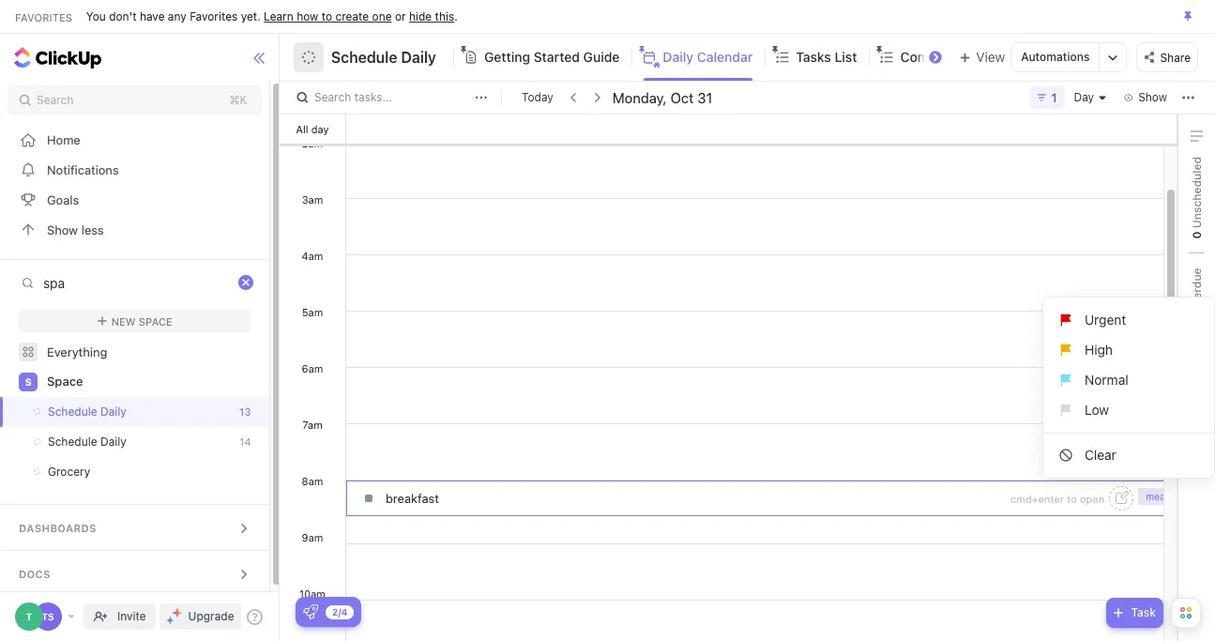 Task type: vqa. For each thing, say whether or not it's contained in the screenshot.
Completed
yes



Task type: locate. For each thing, give the bounding box(es) containing it.
overdue
[[1190, 268, 1204, 317]]

1 horizontal spatial tasks
[[972, 49, 1007, 65]]

2 vertical spatial schedule
[[48, 435, 97, 449]]

list
[[1044, 305, 1214, 470]]

all
[[296, 122, 308, 135]]

space down "everything"
[[47, 374, 83, 389]]

0 vertical spatial to
[[322, 9, 332, 23]]

space right new
[[139, 315, 172, 327]]

daily down hide
[[401, 49, 436, 66]]

low
[[1085, 402, 1109, 418]]

getting started guide link
[[484, 34, 627, 81]]

1 horizontal spatial search
[[314, 90, 351, 104]]

1 vertical spatial schedule daily
[[48, 404, 126, 419]]

⌘k
[[230, 93, 247, 107]]

schedule daily link
[[0, 397, 232, 427], [0, 427, 232, 457]]

schedule
[[331, 49, 397, 66], [48, 404, 97, 419], [48, 435, 97, 449]]

calendar
[[697, 49, 753, 65]]

schedule daily up tasks...
[[331, 49, 436, 66]]

schedule daily link up grocery
[[0, 427, 232, 457]]

1 horizontal spatial to
[[1067, 492, 1077, 504]]

tasks list link
[[796, 34, 865, 81]]

schedule daily up grocery
[[48, 435, 126, 449]]

less
[[81, 222, 104, 237]]

normal
[[1085, 372, 1129, 388]]

clear
[[1085, 447, 1117, 463]]

0 vertical spatial schedule
[[331, 49, 397, 66]]

2 schedule daily link from the top
[[0, 427, 232, 457]]

hide this link
[[409, 9, 454, 23]]

tasks right completed at the top right of page
[[972, 49, 1007, 65]]

0 horizontal spatial space
[[47, 374, 83, 389]]

31
[[698, 89, 713, 106]]

0 vertical spatial space
[[139, 315, 172, 327]]

all day
[[296, 122, 329, 135]]

space link
[[47, 367, 253, 397]]

schedule daily link up grocery link
[[0, 397, 232, 427]]

search for search
[[37, 93, 73, 107]]

daily inside daily calendar link
[[663, 49, 694, 65]]

9am
[[302, 531, 323, 543]]

search inside sidebar navigation
[[37, 93, 73, 107]]

schedule for 14
[[48, 435, 97, 449]]

2 vertical spatial schedule daily
[[48, 435, 126, 449]]

goals link
[[0, 185, 270, 215]]

schedule daily inside button
[[331, 49, 436, 66]]

yet.
[[241, 9, 261, 23]]

home
[[47, 132, 80, 147]]

invite
[[117, 609, 146, 623]]

to left open
[[1067, 492, 1077, 504]]

have
[[140, 9, 165, 23]]

.
[[454, 9, 458, 23]]

0 horizontal spatial search
[[37, 93, 73, 107]]

started
[[534, 49, 580, 65]]

Search tasks... text field
[[314, 84, 470, 111]]

7am
[[302, 419, 323, 431]]

favorites right 'any'
[[190, 9, 238, 23]]

search up home
[[37, 93, 73, 107]]

14
[[240, 435, 251, 448]]

space
[[139, 315, 172, 327], [47, 374, 83, 389]]

search up day
[[314, 90, 351, 104]]

tasks
[[796, 49, 831, 65], [972, 49, 1007, 65]]

search
[[314, 90, 351, 104], [37, 93, 73, 107]]

daily calendar link
[[663, 34, 760, 81]]

upgrade link
[[159, 603, 242, 630]]

1 tasks from the left
[[796, 49, 831, 65]]

clear search image
[[240, 276, 253, 289]]

oct
[[671, 89, 694, 106]]

1 schedule daily link from the top
[[0, 397, 232, 427]]

cmd+enter to open
[[1011, 492, 1105, 504]]

2/4
[[332, 606, 348, 617]]

monday,
[[613, 89, 667, 106]]

favorites
[[190, 9, 238, 23], [15, 11, 72, 23]]

don't
[[109, 9, 137, 23]]

1 vertical spatial to
[[1067, 492, 1077, 504]]

0 horizontal spatial tasks
[[796, 49, 831, 65]]

task
[[1131, 605, 1156, 619]]

schedule daily for 13
[[48, 404, 126, 419]]

to
[[322, 9, 332, 23], [1067, 492, 1077, 504]]

completed tasks
[[900, 49, 1007, 65]]

schedule daily down "everything"
[[48, 404, 126, 419]]

schedule daily
[[331, 49, 436, 66], [48, 404, 126, 419], [48, 435, 126, 449]]

daily up oct on the right
[[663, 49, 694, 65]]

schedule inside button
[[331, 49, 397, 66]]

cmd+enter
[[1011, 492, 1064, 504]]

5am
[[302, 306, 323, 318]]

tasks left list
[[796, 49, 831, 65]]

to right how
[[322, 9, 332, 23]]

favorites left you
[[15, 11, 72, 23]]

daily up grocery link
[[100, 435, 126, 449]]

1 vertical spatial schedule
[[48, 404, 97, 419]]

daily
[[401, 49, 436, 66], [663, 49, 694, 65], [100, 404, 126, 419], [100, 435, 126, 449]]

0 vertical spatial schedule daily
[[331, 49, 436, 66]]

hide
[[409, 9, 432, 23]]

automations
[[1021, 50, 1090, 64]]

automations button
[[1012, 43, 1099, 71]]

search for search tasks...
[[314, 90, 351, 104]]

new
[[111, 315, 136, 327]]



Task type: describe. For each thing, give the bounding box(es) containing it.
today
[[522, 90, 554, 104]]

Filter Lists, Docs, & Folders text field
[[43, 268, 234, 297]]

you
[[86, 9, 106, 23]]

4am
[[302, 250, 323, 262]]

1 horizontal spatial space
[[139, 315, 172, 327]]

new space
[[111, 315, 172, 327]]

tasks list
[[796, 49, 857, 65]]

schedule daily link for 13
[[0, 397, 232, 427]]

monday, oct 31
[[613, 89, 713, 106]]

low button
[[1051, 395, 1207, 425]]

13
[[239, 405, 251, 418]]

notifications link
[[0, 155, 270, 185]]

0 horizontal spatial favorites
[[15, 11, 72, 23]]

share
[[1160, 50, 1191, 64]]

10am
[[299, 588, 326, 600]]

upgrade
[[188, 609, 234, 623]]

list
[[835, 49, 857, 65]]

1 vertical spatial space
[[47, 374, 83, 389]]

goals
[[47, 192, 79, 207]]

notifications
[[47, 162, 119, 177]]

share button
[[1137, 42, 1198, 72]]

everything
[[47, 344, 107, 359]]

tasks...
[[354, 90, 392, 104]]

search tasks...
[[314, 90, 392, 104]]

home link
[[0, 125, 270, 155]]

show less
[[47, 222, 104, 237]]

high
[[1085, 342, 1113, 358]]

urgent
[[1085, 312, 1127, 328]]

0 horizontal spatial to
[[322, 9, 332, 23]]

2am
[[302, 137, 323, 149]]

schedule for 13
[[48, 404, 97, 419]]

onboarding checklist button element
[[303, 604, 318, 619]]

dashboards
[[19, 522, 96, 534]]

0
[[1190, 231, 1204, 239]]

schedule daily for 14
[[48, 435, 126, 449]]

getting started guide
[[484, 49, 620, 65]]

open
[[1080, 492, 1105, 504]]

daily calendar
[[663, 49, 753, 65]]

schedule daily button
[[324, 37, 436, 78]]

clear button
[[1051, 440, 1207, 470]]

learn
[[264, 9, 294, 23]]

8am
[[302, 475, 323, 487]]

learn how to create one link
[[264, 9, 392, 23]]

completed tasks link
[[900, 34, 1015, 81]]

onboarding checklist button image
[[303, 604, 318, 619]]

1 horizontal spatial favorites
[[190, 9, 238, 23]]

everything link
[[0, 337, 270, 367]]

sidebar navigation
[[0, 34, 284, 641]]

daily down space link
[[100, 404, 126, 419]]

grocery link
[[0, 457, 232, 487]]

this
[[435, 9, 454, 23]]

Task Name text field
[[386, 485, 1006, 511]]

grocery
[[48, 465, 90, 479]]

create
[[336, 9, 369, 23]]

how
[[297, 9, 319, 23]]

daily inside the schedule daily button
[[401, 49, 436, 66]]

guide
[[583, 49, 620, 65]]

2 tasks from the left
[[972, 49, 1007, 65]]

one
[[372, 9, 392, 23]]

6am
[[302, 362, 323, 374]]

completed
[[900, 49, 969, 65]]

list containing urgent
[[1044, 305, 1214, 470]]

normal button
[[1051, 365, 1207, 395]]

getting
[[484, 49, 530, 65]]

day
[[311, 122, 329, 135]]

schedule daily link for 14
[[0, 427, 232, 457]]

show
[[47, 222, 78, 237]]

today button
[[518, 88, 557, 107]]

3am
[[302, 193, 323, 206]]

urgent button
[[1051, 305, 1207, 335]]

high button
[[1051, 335, 1207, 365]]

unscheduled
[[1190, 157, 1204, 231]]

any
[[168, 9, 187, 23]]

you don't have any favorites yet. learn how to create one or hide this .
[[86, 9, 458, 23]]

docs
[[19, 568, 51, 580]]

or
[[395, 9, 406, 23]]



